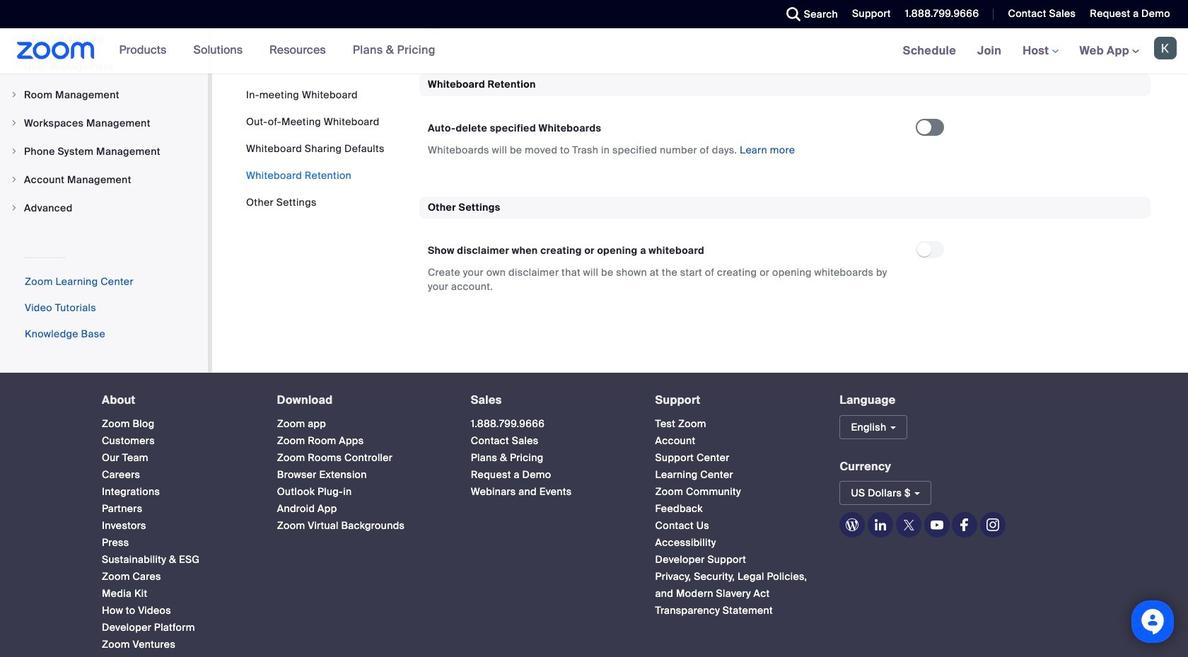 Task type: locate. For each thing, give the bounding box(es) containing it.
right image for first "menu item" from the bottom
[[10, 204, 18, 212]]

1 heading from the left
[[102, 394, 252, 406]]

menu bar
[[246, 88, 385, 209]]

4 right image from the top
[[10, 204, 18, 212]]

2 heading from the left
[[277, 394, 445, 406]]

banner
[[0, 28, 1188, 74]]

3 heading from the left
[[471, 394, 630, 406]]

other settings element
[[419, 196, 1151, 310]]

menu item
[[0, 53, 208, 80], [0, 81, 208, 108], [0, 110, 208, 136], [0, 138, 208, 165], [0, 166, 208, 193], [0, 194, 208, 221]]

heading
[[102, 394, 252, 406], [277, 394, 445, 406], [471, 394, 630, 406], [655, 394, 814, 406]]

right image for 5th "menu item"
[[10, 175, 18, 184]]

3 menu item from the top
[[0, 110, 208, 136]]

3 right image from the top
[[10, 175, 18, 184]]

2 right image from the top
[[10, 147, 18, 156]]

admin menu menu
[[0, 25, 208, 223]]

meetings navigation
[[892, 28, 1188, 74]]

product information navigation
[[109, 28, 446, 74]]

1 right image from the top
[[10, 119, 18, 127]]

right image
[[10, 119, 18, 127], [10, 147, 18, 156], [10, 175, 18, 184], [10, 204, 18, 212]]



Task type: describe. For each thing, give the bounding box(es) containing it.
5 menu item from the top
[[0, 166, 208, 193]]

1 menu item from the top
[[0, 53, 208, 80]]

4 heading from the left
[[655, 394, 814, 406]]

profile picture image
[[1154, 37, 1177, 59]]

zoom logo image
[[17, 42, 95, 59]]

right image for 4th "menu item" from the top
[[10, 147, 18, 156]]

6 menu item from the top
[[0, 194, 208, 221]]

right image
[[10, 91, 18, 99]]

4 menu item from the top
[[0, 138, 208, 165]]

2 menu item from the top
[[0, 81, 208, 108]]

whiteboard retention element
[[419, 74, 1151, 174]]

right image for 4th "menu item" from the bottom of the admin menu "menu"
[[10, 119, 18, 127]]



Task type: vqa. For each thing, say whether or not it's contained in the screenshot.
The Zoom Logo
yes



